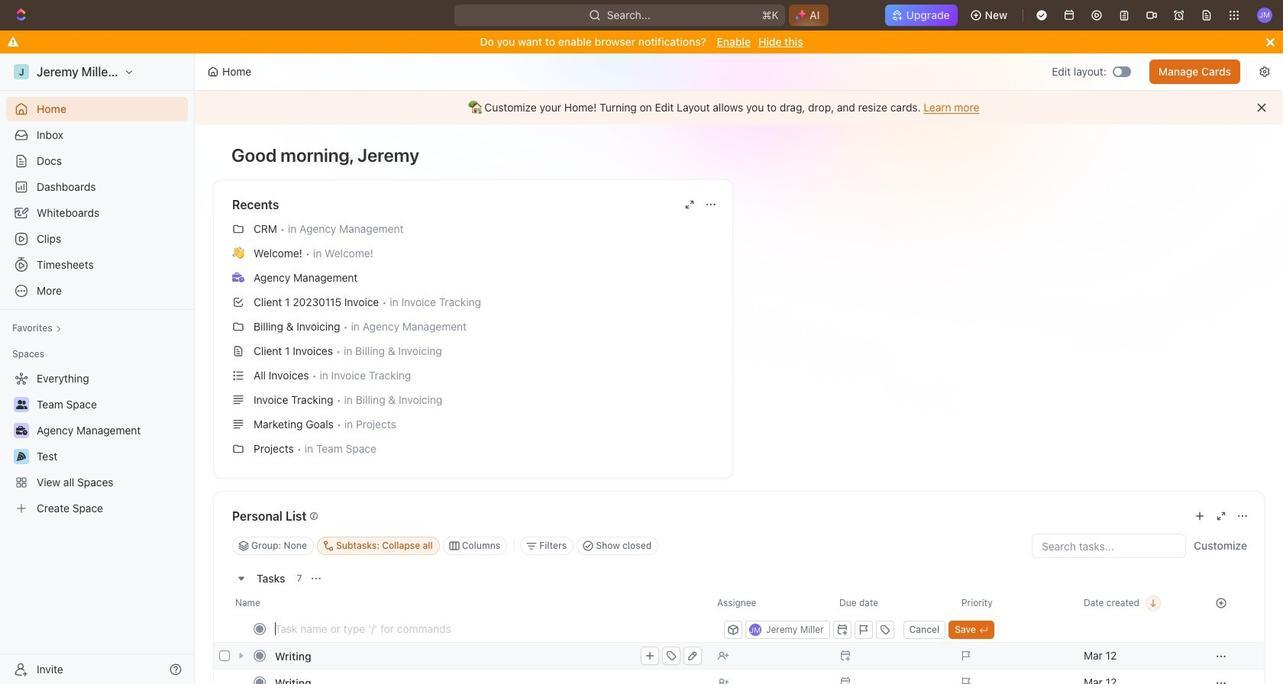 Task type: describe. For each thing, give the bounding box(es) containing it.
sidebar navigation
[[0, 53, 198, 685]]

Search tasks... text field
[[1033, 535, 1186, 558]]



Task type: locate. For each thing, give the bounding box(es) containing it.
Task name or type '/' for commands text field
[[275, 617, 721, 641]]

user group image
[[16, 400, 27, 410]]

alert
[[195, 91, 1284, 125]]

business time image
[[16, 426, 27, 436]]

business time image
[[232, 273, 245, 282]]

jeremy miller's workspace, , element
[[14, 64, 29, 79]]

tree inside sidebar navigation
[[6, 367, 188, 521]]

tree
[[6, 367, 188, 521]]

pizza slice image
[[17, 452, 26, 462]]



Task type: vqa. For each thing, say whether or not it's contained in the screenshot.
closed
no



